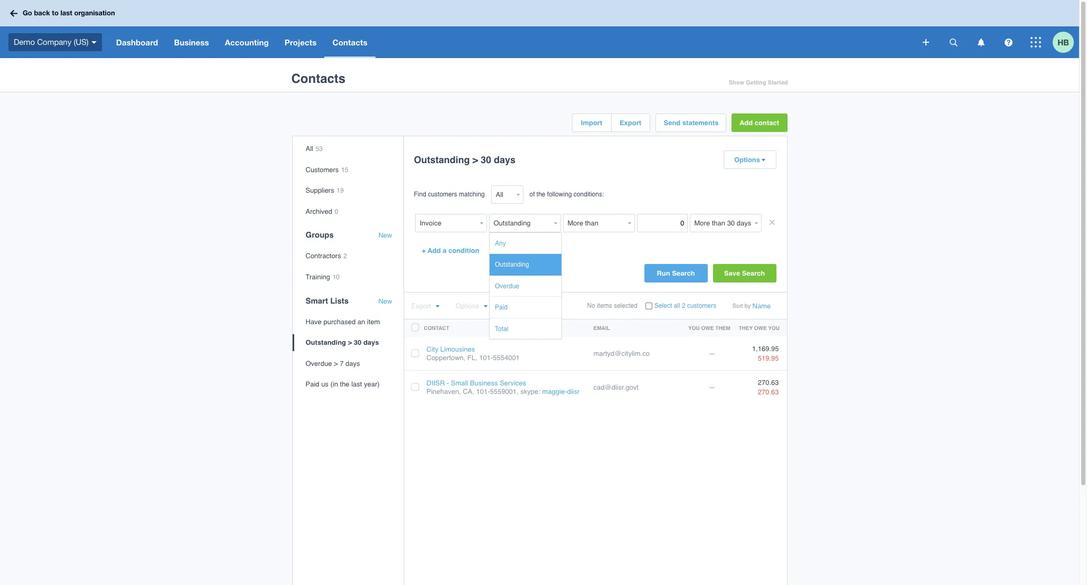 Task type: vqa. For each thing, say whether or not it's contained in the screenshot.


Task type: locate. For each thing, give the bounding box(es) containing it.
you down select all 2 customers
[[689, 325, 700, 331]]

options button for of the following conditions:
[[724, 151, 776, 169]]

None text field
[[563, 214, 626, 233], [690, 214, 752, 233], [563, 214, 626, 233], [690, 214, 752, 233]]

new for smart lists
[[379, 297, 392, 305]]

days down item on the left bottom
[[364, 339, 379, 347]]

paid for paid
[[495, 304, 508, 311]]

smart
[[306, 296, 328, 305]]

hb button
[[1054, 26, 1080, 58]]

demo
[[14, 37, 35, 46]]

None text field
[[415, 214, 478, 233], [489, 214, 552, 233], [637, 214, 688, 233], [415, 214, 478, 233], [489, 214, 552, 233], [637, 214, 688, 233]]

city
[[427, 346, 439, 354]]

find customers matching
[[414, 191, 485, 198]]

new link
[[379, 232, 392, 240], [379, 297, 392, 306]]

1 horizontal spatial export button
[[612, 114, 650, 132]]

1 vertical spatial business
[[470, 380, 498, 388]]

add left "contact"
[[740, 119, 753, 127]]

0 horizontal spatial last
[[61, 9, 72, 17]]

overdue > 7 days
[[306, 360, 360, 368]]

1 horizontal spatial add
[[740, 119, 753, 127]]

add right +
[[428, 247, 441, 255]]

0 horizontal spatial you
[[689, 325, 700, 331]]

pinehaven,
[[427, 388, 461, 396]]

1 vertical spatial 30
[[354, 339, 362, 347]]

contacts
[[333, 38, 368, 47], [292, 71, 346, 86]]

outstanding > 30 days up 'matching'
[[414, 154, 516, 165]]

1 vertical spatial >
[[348, 339, 352, 347]]

1 vertical spatial add
[[428, 247, 441, 255]]

customers up you owe them
[[688, 302, 717, 310]]

1 vertical spatial options
[[456, 302, 480, 310]]

days up all text box
[[494, 154, 516, 165]]

1 horizontal spatial options
[[735, 156, 761, 164]]

of
[[530, 191, 535, 198]]

el image for of the following conditions:
[[762, 159, 766, 162]]

they
[[739, 325, 753, 331]]

new link for groups
[[379, 232, 392, 240]]

outstanding down any
[[495, 261, 530, 269]]

1 vertical spatial outstanding > 30 days
[[306, 339, 379, 347]]

options down add contact button
[[735, 156, 761, 164]]

options left edit
[[456, 302, 480, 310]]

2 270.63 from the top
[[758, 389, 779, 397]]

0 horizontal spatial svg image
[[91, 41, 97, 44]]

add inside add contact button
[[740, 119, 753, 127]]

0 horizontal spatial el image
[[436, 305, 440, 309]]

0 horizontal spatial paid
[[306, 381, 320, 389]]

customers
[[428, 191, 458, 198], [688, 302, 717, 310]]

101- right fl,
[[480, 354, 493, 362]]

1 new from the top
[[379, 232, 392, 240]]

limousines
[[441, 346, 475, 354]]

1 vertical spatial last
[[352, 381, 362, 389]]

0 horizontal spatial options button
[[456, 302, 488, 310]]

0 horizontal spatial the
[[340, 381, 350, 389]]

0 vertical spatial export button
[[612, 114, 650, 132]]

owe left them
[[702, 325, 714, 331]]

>
[[473, 154, 478, 165], [348, 339, 352, 347], [334, 360, 338, 368]]

1 vertical spatial export
[[412, 302, 431, 310]]

contractors 2
[[306, 252, 347, 260]]

options button left the edit button
[[456, 302, 488, 310]]

1 vertical spatial new link
[[379, 297, 392, 306]]

paid
[[495, 304, 508, 311], [306, 381, 320, 389]]

2 vertical spatial days
[[346, 360, 360, 368]]

1 vertical spatial export button
[[412, 302, 440, 310]]

> left '7'
[[334, 360, 338, 368]]

send statements button
[[656, 114, 726, 132]]

days
[[494, 154, 516, 165], [364, 339, 379, 347], [346, 360, 360, 368]]

1,169.95
[[753, 345, 779, 353]]

you
[[689, 325, 700, 331], [769, 325, 780, 331]]

None checkbox
[[646, 303, 653, 310]]

2
[[344, 253, 347, 260], [682, 302, 686, 310]]

outstanding up the overdue > 7 days
[[306, 339, 346, 347]]

export button up contact
[[412, 302, 440, 310]]

0 horizontal spatial owe
[[702, 325, 714, 331]]

export right import button
[[620, 119, 642, 127]]

101-
[[480, 354, 493, 362], [477, 388, 490, 396]]

2 horizontal spatial el image
[[762, 159, 766, 162]]

0 vertical spatial outstanding > 30 days
[[414, 154, 516, 165]]

1 horizontal spatial search
[[743, 270, 766, 278]]

1 horizontal spatial el image
[[484, 305, 488, 309]]

1 new link from the top
[[379, 232, 392, 240]]

1 vertical spatial 270.63
[[758, 389, 779, 397]]

el image down "contact"
[[762, 159, 766, 162]]

1 owe from the left
[[702, 325, 714, 331]]

navigation containing dashboard
[[108, 26, 916, 58]]

1 horizontal spatial customers
[[688, 302, 717, 310]]

options for email
[[456, 302, 480, 310]]

1 vertical spatial options button
[[456, 302, 488, 310]]

options button down add contact button
[[724, 151, 776, 169]]

svg image
[[950, 38, 958, 46], [1005, 38, 1013, 46], [91, 41, 97, 44]]

search right save
[[743, 270, 766, 278]]

add inside + add a condition "button"
[[428, 247, 441, 255]]

0 vertical spatial 270.63
[[758, 379, 779, 387]]

0 vertical spatial days
[[494, 154, 516, 165]]

all 53
[[306, 145, 323, 153]]

+ add a condition button
[[414, 242, 488, 260]]

53
[[316, 145, 323, 153]]

overdue up the edit button
[[495, 283, 520, 290]]

— for 270.63
[[709, 384, 716, 392]]

edit
[[504, 302, 516, 310]]

0 horizontal spatial >
[[334, 360, 338, 368]]

1 horizontal spatial days
[[364, 339, 379, 347]]

services
[[500, 380, 527, 388]]

30 down an
[[354, 339, 362, 347]]

0 vertical spatial contacts
[[333, 38, 368, 47]]

demo company (us)
[[14, 37, 89, 46]]

1 vertical spatial —
[[709, 384, 716, 392]]

0 vertical spatial last
[[61, 9, 72, 17]]

banner
[[0, 0, 1080, 58]]

last
[[61, 9, 72, 17], [352, 381, 362, 389]]

small
[[451, 380, 468, 388]]

navigation inside banner
[[108, 26, 916, 58]]

them
[[716, 325, 731, 331]]

2 vertical spatial >
[[334, 360, 338, 368]]

smart lists
[[306, 296, 349, 305]]

0 vertical spatial add
[[740, 119, 753, 127]]

back
[[34, 9, 50, 17]]

1 horizontal spatial export
[[620, 119, 642, 127]]

el image left the edit button
[[484, 305, 488, 309]]

1 horizontal spatial svg image
[[950, 38, 958, 46]]

2 — from the top
[[709, 384, 716, 392]]

1 vertical spatial overdue
[[306, 360, 332, 368]]

0 vertical spatial new
[[379, 232, 392, 240]]

el image for email
[[484, 305, 488, 309]]

company
[[37, 37, 71, 46]]

> down the have purchased an item
[[348, 339, 352, 347]]

contacts inside dropdown button
[[333, 38, 368, 47]]

1 horizontal spatial paid
[[495, 304, 508, 311]]

0 horizontal spatial business
[[174, 38, 209, 47]]

have purchased an item
[[306, 318, 380, 326]]

0 vertical spatial —
[[709, 350, 716, 358]]

contacts down projects popup button
[[292, 71, 346, 86]]

2 horizontal spatial days
[[494, 154, 516, 165]]

search right run
[[673, 270, 695, 278]]

0 horizontal spatial overdue
[[306, 360, 332, 368]]

days right '7'
[[346, 360, 360, 368]]

business inside business popup button
[[174, 38, 209, 47]]

0 horizontal spatial outstanding > 30 days
[[306, 339, 379, 347]]

270.63 270.63
[[758, 379, 779, 397]]

0 horizontal spatial outstanding
[[306, 339, 346, 347]]

show
[[729, 79, 745, 86]]

training 10
[[306, 273, 340, 281]]

coppertown,
[[427, 354, 466, 362]]

navigation
[[108, 26, 916, 58]]

1 horizontal spatial >
[[348, 339, 352, 347]]

export button right import button
[[612, 114, 650, 132]]

0 vertical spatial paid
[[495, 304, 508, 311]]

270.63
[[758, 379, 779, 387], [758, 389, 779, 397]]

1 vertical spatial 101-
[[477, 388, 490, 396]]

lists
[[330, 296, 349, 305]]

all
[[306, 145, 313, 153]]

1 vertical spatial new
[[379, 297, 392, 305]]

0 vertical spatial export
[[620, 119, 642, 127]]

banner containing hb
[[0, 0, 1080, 58]]

you up 1,169.95
[[769, 325, 780, 331]]

1 horizontal spatial outstanding > 30 days
[[414, 154, 516, 165]]

1 vertical spatial outstanding
[[495, 261, 530, 269]]

0 horizontal spatial options
[[456, 302, 480, 310]]

export up contact
[[412, 302, 431, 310]]

1 — from the top
[[709, 350, 716, 358]]

2 right contractors
[[344, 253, 347, 260]]

1 horizontal spatial you
[[769, 325, 780, 331]]

el image up contact
[[436, 305, 440, 309]]

import
[[581, 119, 603, 127]]

0 vertical spatial overdue
[[495, 283, 520, 290]]

0 vertical spatial 101-
[[480, 354, 493, 362]]

go back to last organisation
[[23, 9, 115, 17]]

0 vertical spatial new link
[[379, 232, 392, 240]]

1 vertical spatial paid
[[306, 381, 320, 389]]

contacts right projects
[[333, 38, 368, 47]]

the right (in
[[340, 381, 350, 389]]

0 horizontal spatial export button
[[412, 302, 440, 310]]

search
[[673, 270, 695, 278], [743, 270, 766, 278]]

0 vertical spatial the
[[537, 191, 546, 198]]

7
[[340, 360, 344, 368]]

0 vertical spatial 30
[[481, 154, 492, 165]]

training
[[306, 273, 330, 281]]

el image
[[762, 159, 766, 162], [436, 305, 440, 309], [484, 305, 488, 309]]

customers right the find at left top
[[428, 191, 458, 198]]

svg image
[[10, 10, 17, 17], [1031, 37, 1042, 48], [978, 38, 985, 46], [923, 39, 930, 45]]

1 horizontal spatial overdue
[[495, 283, 520, 290]]

2 right all
[[682, 302, 686, 310]]

groups
[[306, 231, 334, 240]]

suppliers
[[306, 187, 334, 195]]

0 vertical spatial customers
[[428, 191, 458, 198]]

1 horizontal spatial 2
[[682, 302, 686, 310]]

0 horizontal spatial add
[[428, 247, 441, 255]]

1 horizontal spatial owe
[[755, 325, 767, 331]]

save
[[725, 270, 741, 278]]

30 up 'matching'
[[481, 154, 492, 165]]

0 vertical spatial options button
[[724, 151, 776, 169]]

name button
[[753, 302, 771, 310]]

+ add a condition
[[422, 247, 480, 255]]

paid up total
[[495, 304, 508, 311]]

0 vertical spatial 2
[[344, 253, 347, 260]]

find
[[414, 191, 427, 198]]

0 horizontal spatial 2
[[344, 253, 347, 260]]

total
[[495, 325, 509, 333]]

outstanding > 30 days
[[414, 154, 516, 165], [306, 339, 379, 347]]

0 horizontal spatial search
[[673, 270, 695, 278]]

overdue
[[495, 283, 520, 290], [306, 360, 332, 368]]

All text field
[[491, 186, 514, 204]]

owe right they
[[755, 325, 767, 331]]

select
[[655, 302, 673, 310]]

0 vertical spatial options
[[735, 156, 761, 164]]

paid left us
[[306, 381, 320, 389]]

2 search from the left
[[743, 270, 766, 278]]

outstanding > 30 days down the have purchased an item
[[306, 339, 379, 347]]

1 horizontal spatial the
[[537, 191, 546, 198]]

overdue up us
[[306, 360, 332, 368]]

2 new from the top
[[379, 297, 392, 305]]

2 owe from the left
[[755, 325, 767, 331]]

1 vertical spatial the
[[340, 381, 350, 389]]

1 horizontal spatial outstanding
[[414, 154, 470, 165]]

the right "of"
[[537, 191, 546, 198]]

last right to
[[61, 9, 72, 17]]

show getting started link
[[729, 77, 788, 89]]

following
[[548, 191, 572, 198]]

101- down diisr - small business services link
[[477, 388, 490, 396]]

5559001,
[[490, 388, 519, 396]]

0 vertical spatial >
[[473, 154, 478, 165]]

0 horizontal spatial export
[[412, 302, 431, 310]]

outstanding up find customers matching at the left top of the page
[[414, 154, 470, 165]]

1 search from the left
[[673, 270, 695, 278]]

0 vertical spatial business
[[174, 38, 209, 47]]

last left year)
[[352, 381, 362, 389]]

suppliers 19
[[306, 187, 344, 195]]

year)
[[364, 381, 380, 389]]

2 new link from the top
[[379, 297, 392, 306]]

1 horizontal spatial business
[[470, 380, 498, 388]]

1 horizontal spatial options button
[[724, 151, 776, 169]]

> up 'matching'
[[473, 154, 478, 165]]



Task type: describe. For each thing, give the bounding box(es) containing it.
1 horizontal spatial last
[[352, 381, 362, 389]]

no items selected
[[588, 302, 638, 310]]

101- inside city limousines coppertown, fl, 101-5554001
[[480, 354, 493, 362]]

101- inside the diisr - small business services pinehaven, ca, 101-5559001, skype: maggie-diisr
[[477, 388, 490, 396]]

dashboard link
[[108, 26, 166, 58]]

projects
[[285, 38, 317, 47]]

fl,
[[468, 354, 478, 362]]

us
[[321, 381, 329, 389]]

1 vertical spatial 2
[[682, 302, 686, 310]]

items
[[597, 302, 613, 310]]

cad@diisr.govt
[[594, 384, 639, 392]]

by
[[745, 303, 751, 310]]

business inside the diisr - small business services pinehaven, ca, 101-5559001, skype: maggie-diisr
[[470, 380, 498, 388]]

overdue for overdue > 7 days
[[306, 360, 332, 368]]

a
[[443, 247, 447, 255]]

business button
[[166, 26, 217, 58]]

last inside banner
[[61, 9, 72, 17]]

0
[[335, 208, 339, 216]]

sort by name
[[733, 302, 771, 310]]

show getting started
[[729, 79, 788, 86]]

2 vertical spatial outstanding
[[306, 339, 346, 347]]

owe for they
[[755, 325, 767, 331]]

svg image inside demo company (us) popup button
[[91, 41, 97, 44]]

add contact
[[740, 119, 780, 127]]

contact
[[755, 119, 780, 127]]

10
[[333, 274, 340, 281]]

paid for paid us (in the last year)
[[306, 381, 320, 389]]

email
[[594, 325, 610, 331]]

1 270.63 from the top
[[758, 379, 779, 387]]

matching
[[459, 191, 485, 198]]

save search button
[[713, 264, 777, 283]]

diisr
[[567, 388, 580, 396]]

condition
[[449, 247, 480, 255]]

to
[[52, 9, 59, 17]]

1 vertical spatial customers
[[688, 302, 717, 310]]

have
[[306, 318, 322, 326]]

15
[[341, 166, 349, 174]]

all
[[674, 302, 681, 310]]

0 horizontal spatial customers
[[428, 191, 458, 198]]

search for run search
[[673, 270, 695, 278]]

overdue for overdue
[[495, 283, 520, 290]]

options button for email
[[456, 302, 488, 310]]

-
[[447, 380, 449, 388]]

selected
[[614, 302, 638, 310]]

go
[[23, 9, 32, 17]]

no
[[588, 302, 596, 310]]

new link for smart lists
[[379, 297, 392, 306]]

an
[[358, 318, 365, 326]]

1 vertical spatial days
[[364, 339, 379, 347]]

send
[[664, 119, 681, 127]]

accounting
[[225, 38, 269, 47]]

2 horizontal spatial svg image
[[1005, 38, 1013, 46]]

— for 1,169.95
[[709, 350, 716, 358]]

svg image inside go back to last organisation link
[[10, 10, 17, 17]]

1 you from the left
[[689, 325, 700, 331]]

19
[[337, 187, 344, 195]]

diisr - small business services link
[[427, 380, 527, 388]]

2 you from the left
[[769, 325, 780, 331]]

import button
[[573, 114, 611, 132]]

diisr - small business services pinehaven, ca, 101-5559001, skype: maggie-diisr
[[427, 380, 580, 396]]

2 horizontal spatial outstanding
[[495, 261, 530, 269]]

name
[[753, 302, 771, 310]]

conditions:
[[574, 191, 604, 198]]

2 inside contractors 2
[[344, 253, 347, 260]]

2 horizontal spatial >
[[473, 154, 478, 165]]

accounting button
[[217, 26, 277, 58]]

sort
[[733, 303, 744, 310]]

0 horizontal spatial days
[[346, 360, 360, 368]]

skype:
[[521, 388, 541, 396]]

getting
[[746, 79, 767, 86]]

519.95
[[758, 355, 779, 363]]

add contact button
[[732, 114, 788, 132]]

contacts button
[[325, 26, 376, 58]]

city limousines link
[[427, 346, 475, 354]]

archived
[[306, 208, 333, 216]]

+
[[422, 247, 426, 255]]

1 horizontal spatial 30
[[481, 154, 492, 165]]

customers
[[306, 166, 339, 174]]

select all 2 customers
[[655, 302, 717, 310]]

purchased
[[324, 318, 356, 326]]

run search button
[[645, 264, 708, 283]]

0 horizontal spatial 30
[[354, 339, 362, 347]]

archived 0
[[306, 208, 339, 216]]

any
[[495, 240, 506, 247]]

owe for you
[[702, 325, 714, 331]]

1,169.95 519.95
[[753, 345, 779, 363]]

started
[[768, 79, 788, 86]]

they owe you
[[739, 325, 780, 331]]

(us)
[[74, 37, 89, 46]]

run search
[[657, 270, 695, 278]]

item
[[367, 318, 380, 326]]

new for groups
[[379, 232, 392, 240]]

ca,
[[463, 388, 475, 396]]

maggie-
[[543, 388, 567, 396]]

search for save search
[[743, 270, 766, 278]]

go back to last organisation link
[[6, 4, 121, 23]]

statements
[[683, 119, 719, 127]]

options for of the following conditions:
[[735, 156, 761, 164]]

dashboard
[[116, 38, 158, 47]]

hb
[[1058, 37, 1070, 47]]

edit button
[[504, 302, 516, 310]]

diisr
[[427, 380, 445, 388]]

1 vertical spatial contacts
[[292, 71, 346, 86]]

0 vertical spatial outstanding
[[414, 154, 470, 165]]



